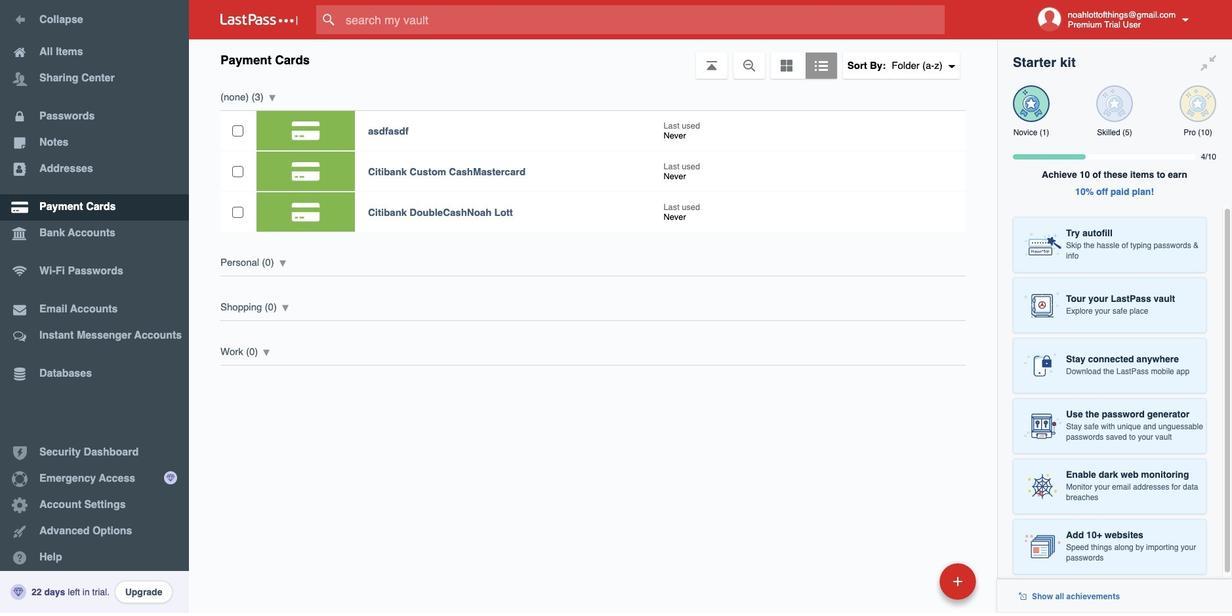 Task type: vqa. For each thing, say whether or not it's contained in the screenshot.
dialog
no



Task type: describe. For each thing, give the bounding box(es) containing it.
main navigation navigation
[[0, 0, 189, 613]]

new item navigation
[[850, 559, 985, 613]]

Search search field
[[316, 5, 971, 34]]

vault options navigation
[[189, 39, 998, 79]]



Task type: locate. For each thing, give the bounding box(es) containing it.
new item element
[[850, 563, 982, 600]]

search my vault text field
[[316, 5, 971, 34]]

lastpass image
[[221, 14, 298, 26]]



